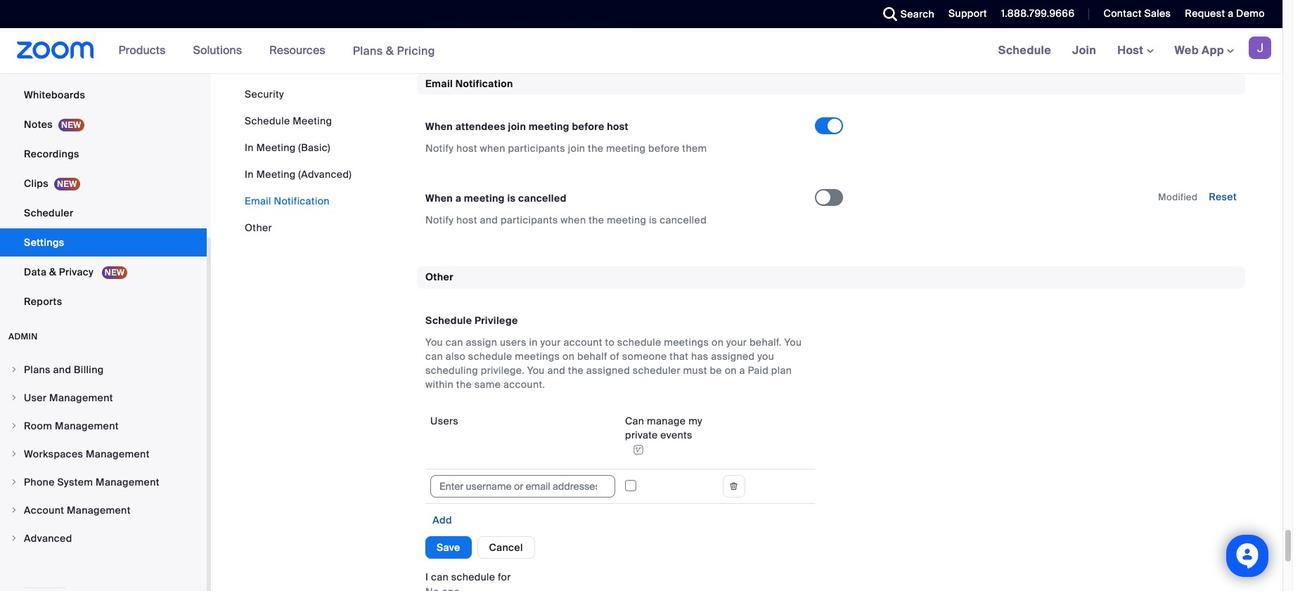 Task type: locate. For each thing, give the bounding box(es) containing it.
you can assign users in your account to schedule meetings on your behalf. you can also schedule meetings on behalf of someone that has assigned you scheduling privilege. you and the assigned scheduler must be on a paid plan within the same account.
[[426, 336, 802, 391]]

contact
[[1104, 7, 1143, 20]]

you up account.
[[528, 364, 545, 377]]

meetings up that
[[664, 336, 709, 349]]

0 horizontal spatial assigned
[[587, 364, 630, 377]]

right image
[[10, 394, 18, 402], [10, 478, 18, 487]]

in meeting (basic)
[[245, 141, 331, 154]]

right image inside account management menu item
[[10, 507, 18, 515]]

other
[[245, 222, 272, 234], [426, 271, 454, 284]]

account.
[[504, 378, 545, 391]]

2 horizontal spatial a
[[1229, 7, 1234, 20]]

in down schedule meeting link
[[245, 141, 254, 154]]

&
[[386, 43, 394, 58], [49, 266, 56, 279]]

right image left account
[[10, 507, 18, 515]]

0 horizontal spatial is
[[508, 192, 516, 205]]

right image inside 'phone system management' menu item
[[10, 478, 18, 487]]

schedule up also
[[426, 314, 472, 327]]

1 right image from the top
[[10, 366, 18, 374]]

participants
[[508, 142, 566, 155], [501, 214, 558, 227]]

1 vertical spatial in
[[245, 168, 254, 181]]

notification up attendees
[[456, 77, 513, 90]]

management up account management menu item
[[96, 476, 160, 489]]

1 horizontal spatial your
[[727, 336, 747, 349]]

a inside you can assign users in your account to schedule meetings on your behalf. you can also schedule meetings on behalf of someone that has assigned you scheduling privilege. you and the assigned scheduler must be on a paid plan within the same account.
[[740, 364, 746, 377]]

0 horizontal spatial notification
[[274, 195, 330, 208]]

1 vertical spatial email
[[245, 195, 271, 208]]

management for user management
[[49, 392, 113, 405]]

1 horizontal spatial on
[[712, 336, 724, 349]]

zoom logo image
[[17, 42, 94, 59]]

(basic)
[[299, 141, 331, 154]]

products
[[119, 43, 166, 58]]

settings
[[24, 236, 64, 249]]

plans and billing
[[24, 364, 104, 376]]

a for demo
[[1229, 7, 1234, 20]]

2 vertical spatial schedule
[[426, 314, 472, 327]]

schedule inside other element
[[426, 314, 472, 327]]

0 vertical spatial other
[[245, 222, 272, 234]]

& right data
[[49, 266, 56, 279]]

your right in
[[541, 336, 561, 349]]

management up advanced menu item
[[67, 504, 131, 517]]

scheduler
[[633, 364, 681, 377]]

1 horizontal spatial join
[[568, 142, 586, 155]]

plan
[[772, 364, 792, 377]]

participants for is
[[501, 214, 558, 227]]

5 right image from the top
[[10, 535, 18, 543]]

right image
[[10, 366, 18, 374], [10, 422, 18, 431], [10, 450, 18, 459], [10, 507, 18, 515], [10, 535, 18, 543]]

my
[[689, 415, 703, 428]]

join
[[508, 121, 526, 133], [568, 142, 586, 155]]

plans & pricing
[[353, 43, 435, 58]]

before up notify host when participants join the meeting before them
[[572, 121, 605, 133]]

on down "account"
[[563, 350, 575, 363]]

side navigation navigation
[[0, 0, 211, 592]]

when for when a meeting is cancelled
[[426, 192, 453, 205]]

right image inside user management menu item
[[10, 394, 18, 402]]

plans up user on the bottom left of the page
[[24, 364, 51, 376]]

schedule down assign
[[469, 350, 513, 363]]

0 vertical spatial a
[[1229, 7, 1234, 20]]

0 horizontal spatial plans
[[24, 364, 51, 376]]

email notification up attendees
[[426, 77, 513, 90]]

0 horizontal spatial you
[[426, 336, 443, 349]]

participants down when a meeting is cancelled
[[501, 214, 558, 227]]

system
[[57, 476, 93, 489]]

can for i
[[431, 571, 449, 584]]

0 horizontal spatial and
[[53, 364, 71, 376]]

0 vertical spatial cancelled
[[519, 192, 567, 205]]

save button
[[426, 537, 472, 559]]

on right be on the bottom of page
[[725, 364, 737, 377]]

0 vertical spatial schedule
[[999, 43, 1052, 58]]

add button
[[431, 514, 454, 527]]

0 horizontal spatial meetings
[[515, 350, 560, 363]]

2 notify from the top
[[426, 214, 454, 227]]

& inside 'personal menu' menu
[[49, 266, 56, 279]]

1 horizontal spatial plans
[[353, 43, 383, 58]]

0 horizontal spatial email notification
[[245, 195, 330, 208]]

0 vertical spatial host
[[607, 121, 629, 133]]

you up scheduling
[[426, 336, 443, 349]]

1 vertical spatial notify
[[426, 214, 454, 227]]

contact sales link
[[1094, 0, 1175, 28], [1104, 7, 1172, 20]]

1 vertical spatial plans
[[24, 364, 51, 376]]

0 horizontal spatial your
[[541, 336, 561, 349]]

schedule inside meetings navigation
[[999, 43, 1052, 58]]

privilege.
[[481, 364, 525, 377]]

and inside menu item
[[53, 364, 71, 376]]

right image down admin
[[10, 366, 18, 374]]

schedule down security link
[[245, 115, 290, 127]]

plans inside product information navigation
[[353, 43, 383, 58]]

on
[[712, 336, 724, 349], [563, 350, 575, 363], [725, 364, 737, 377]]

and
[[480, 214, 498, 227], [53, 364, 71, 376], [548, 364, 566, 377]]

the
[[588, 142, 604, 155], [589, 214, 605, 227], [568, 364, 584, 377], [456, 378, 472, 391]]

app
[[1202, 43, 1225, 58]]

0 vertical spatial can
[[446, 336, 463, 349]]

1 in from the top
[[245, 141, 254, 154]]

1 vertical spatial a
[[456, 192, 462, 205]]

can
[[626, 415, 645, 428]]

0 horizontal spatial &
[[49, 266, 56, 279]]

0 horizontal spatial cancelled
[[519, 192, 567, 205]]

manage
[[647, 415, 686, 428]]

personal devices link
[[0, 51, 207, 80]]

0 vertical spatial participants
[[508, 142, 566, 155]]

data & privacy link
[[0, 258, 207, 286]]

0 horizontal spatial before
[[572, 121, 605, 133]]

1 vertical spatial email notification
[[245, 195, 330, 208]]

0 vertical spatial assigned
[[711, 350, 755, 363]]

1 vertical spatial notification
[[274, 195, 330, 208]]

2 horizontal spatial on
[[725, 364, 737, 377]]

right image left user on the bottom left of the page
[[10, 394, 18, 402]]

email up other link
[[245, 195, 271, 208]]

3 right image from the top
[[10, 450, 18, 459]]

0 horizontal spatial schedule
[[245, 115, 290, 127]]

support version image
[[629, 444, 649, 457]]

privilege
[[475, 314, 518, 327]]

on up be on the bottom of page
[[712, 336, 724, 349]]

join right attendees
[[508, 121, 526, 133]]

1 horizontal spatial notification
[[456, 77, 513, 90]]

other link
[[245, 222, 272, 234]]

1 your from the left
[[541, 336, 561, 349]]

1 vertical spatial meeting
[[256, 141, 296, 154]]

2 when from the top
[[426, 192, 453, 205]]

2 right image from the top
[[10, 422, 18, 431]]

that
[[670, 350, 689, 363]]

2 horizontal spatial schedule
[[999, 43, 1052, 58]]

1 vertical spatial when
[[561, 214, 586, 227]]

email notification down in meeting (advanced) 'link'
[[245, 195, 330, 208]]

you right behalf.
[[785, 336, 802, 349]]

scheduling
[[426, 364, 479, 377]]

1 horizontal spatial assigned
[[711, 350, 755, 363]]

email
[[426, 77, 453, 90], [245, 195, 271, 208]]

you
[[426, 336, 443, 349], [785, 336, 802, 349], [528, 364, 545, 377]]

1 vertical spatial participants
[[501, 214, 558, 227]]

whiteboards link
[[0, 81, 207, 109]]

host
[[607, 121, 629, 133], [457, 142, 478, 155], [457, 214, 478, 227]]

plans for plans & pricing
[[353, 43, 383, 58]]

room
[[24, 420, 52, 433]]

your left behalf.
[[727, 336, 747, 349]]

management
[[49, 392, 113, 405], [55, 420, 119, 433], [86, 448, 150, 461], [96, 476, 160, 489], [67, 504, 131, 517]]

0 vertical spatial &
[[386, 43, 394, 58]]

management for workspaces management
[[86, 448, 150, 461]]

0 vertical spatial email
[[426, 77, 453, 90]]

0 horizontal spatial on
[[563, 350, 575, 363]]

& inside product information navigation
[[386, 43, 394, 58]]

schedule up someone
[[618, 336, 662, 349]]

plans inside menu item
[[24, 364, 51, 376]]

right image left room at the left of the page
[[10, 422, 18, 431]]

1 vertical spatial other
[[426, 271, 454, 284]]

support link
[[939, 0, 991, 28], [949, 7, 988, 20]]

meetings
[[664, 336, 709, 349], [515, 350, 560, 363]]

menu bar
[[245, 87, 352, 235]]

assigned up be on the bottom of page
[[711, 350, 755, 363]]

and down when a meeting is cancelled
[[480, 214, 498, 227]]

0 vertical spatial when
[[426, 121, 453, 133]]

1.888.799.9666 button up "schedule" link
[[1002, 7, 1075, 20]]

1.888.799.9666
[[1002, 7, 1075, 20]]

host down when a meeting is cancelled
[[457, 214, 478, 227]]

2 vertical spatial a
[[740, 364, 746, 377]]

admin menu menu
[[0, 357, 207, 554]]

1 horizontal spatial schedule
[[426, 314, 472, 327]]

1 horizontal spatial cancelled
[[660, 214, 707, 227]]

security link
[[245, 88, 284, 101]]

i can schedule for
[[426, 571, 511, 584]]

management down room management "menu item"
[[86, 448, 150, 461]]

1 vertical spatial assigned
[[587, 364, 630, 377]]

1 vertical spatial right image
[[10, 478, 18, 487]]

right image left 'workspaces'
[[10, 450, 18, 459]]

right image left phone
[[10, 478, 18, 487]]

resources
[[270, 43, 326, 58]]

meeting down schedule meeting link
[[256, 141, 296, 154]]

before left them
[[649, 142, 680, 155]]

other up schedule privilege
[[426, 271, 454, 284]]

1 vertical spatial &
[[49, 266, 56, 279]]

meetings down in
[[515, 350, 560, 363]]

host down attendees
[[457, 142, 478, 155]]

0 vertical spatial right image
[[10, 394, 18, 402]]

and inside email notification element
[[480, 214, 498, 227]]

1 horizontal spatial a
[[740, 364, 746, 377]]

plans left pricing
[[353, 43, 383, 58]]

meeting up email notification link
[[256, 168, 296, 181]]

1 vertical spatial join
[[568, 142, 586, 155]]

can up also
[[446, 336, 463, 349]]

1 horizontal spatial &
[[386, 43, 394, 58]]

events
[[661, 429, 693, 442]]

plans and billing menu item
[[0, 357, 207, 383]]

(advanced)
[[299, 168, 352, 181]]

1 notify from the top
[[426, 142, 454, 155]]

schedule down 1.888.799.9666
[[999, 43, 1052, 58]]

notify host and participants when the meeting is cancelled
[[426, 214, 707, 227]]

0 vertical spatial email notification
[[426, 77, 513, 90]]

notification
[[456, 77, 513, 90], [274, 195, 330, 208]]

schedule for schedule privilege
[[426, 314, 472, 327]]

1 right image from the top
[[10, 394, 18, 402]]

meeting
[[293, 115, 332, 127], [256, 141, 296, 154], [256, 168, 296, 181]]

scheduler
[[24, 207, 73, 220]]

host up notify host when participants join the meeting before them
[[607, 121, 629, 133]]

1 vertical spatial on
[[563, 350, 575, 363]]

1 horizontal spatial and
[[480, 214, 498, 227]]

plans & pricing link
[[353, 43, 435, 58], [353, 43, 435, 58]]

schedule left 'for'
[[452, 571, 496, 584]]

1 horizontal spatial you
[[528, 364, 545, 377]]

right image left advanced
[[10, 535, 18, 543]]

in up email notification link
[[245, 168, 254, 181]]

2 vertical spatial on
[[725, 364, 737, 377]]

0 vertical spatial plans
[[353, 43, 383, 58]]

1.888.799.9666 button
[[991, 0, 1079, 28], [1002, 7, 1075, 20]]

right image for phone
[[10, 478, 18, 487]]

save
[[437, 542, 461, 554]]

email down pricing
[[426, 77, 453, 90]]

2 vertical spatial host
[[457, 214, 478, 227]]

and down "account"
[[548, 364, 566, 377]]

email notification inside menu bar
[[245, 195, 330, 208]]

right image inside room management "menu item"
[[10, 422, 18, 431]]

right image inside advanced menu item
[[10, 535, 18, 543]]

and left billing
[[53, 364, 71, 376]]

account
[[564, 336, 603, 349]]

2 right image from the top
[[10, 478, 18, 487]]

can left also
[[426, 350, 443, 363]]

1 vertical spatial is
[[649, 214, 658, 227]]

be
[[710, 364, 723, 377]]

participants down when attendees join meeting before host
[[508, 142, 566, 155]]

request a demo link
[[1175, 0, 1283, 28], [1186, 7, 1266, 20]]

1 vertical spatial when
[[426, 192, 453, 205]]

before
[[572, 121, 605, 133], [649, 142, 680, 155]]

notify for notify host when participants join the meeting before them
[[426, 142, 454, 155]]

in meeting (advanced) link
[[245, 168, 352, 181]]

same
[[475, 378, 501, 391]]

right image inside "workspaces management" "menu item"
[[10, 450, 18, 459]]

0 vertical spatial when
[[480, 142, 506, 155]]

0 vertical spatial schedule
[[618, 336, 662, 349]]

right image inside plans and billing menu item
[[10, 366, 18, 374]]

banner containing products
[[0, 28, 1283, 74]]

1 horizontal spatial meetings
[[664, 336, 709, 349]]

users
[[431, 415, 459, 428]]

behalf.
[[750, 336, 782, 349]]

workspaces management menu item
[[0, 441, 207, 468]]

admin
[[8, 331, 38, 343]]

join down when attendees join meeting before host
[[568, 142, 586, 155]]

2 your from the left
[[727, 336, 747, 349]]

notify host when participants join the meeting before them
[[426, 142, 708, 155]]

management up 'workspaces management'
[[55, 420, 119, 433]]

email notification
[[426, 77, 513, 90], [245, 195, 330, 208]]

of
[[610, 350, 620, 363]]

2 in from the top
[[245, 168, 254, 181]]

& left pricing
[[386, 43, 394, 58]]

0 horizontal spatial a
[[456, 192, 462, 205]]

2 vertical spatial meeting
[[256, 168, 296, 181]]

0 horizontal spatial email
[[245, 195, 271, 208]]

0 vertical spatial in
[[245, 141, 254, 154]]

0 vertical spatial on
[[712, 336, 724, 349]]

1 vertical spatial cancelled
[[660, 214, 707, 227]]

in meeting (basic) link
[[245, 141, 331, 154]]

banner
[[0, 28, 1283, 74]]

email notification element
[[417, 73, 1246, 244]]

meeting up (basic)
[[293, 115, 332, 127]]

assigned down of
[[587, 364, 630, 377]]

host for when attendees join meeting before host
[[457, 142, 478, 155]]

assigned
[[711, 350, 755, 363], [587, 364, 630, 377]]

1 vertical spatial host
[[457, 142, 478, 155]]

0 vertical spatial notify
[[426, 142, 454, 155]]

other down email notification link
[[245, 222, 272, 234]]

1 when from the top
[[426, 121, 453, 133]]

1 vertical spatial schedule
[[245, 115, 290, 127]]

4 right image from the top
[[10, 507, 18, 515]]

2 vertical spatial can
[[431, 571, 449, 584]]

0 vertical spatial join
[[508, 121, 526, 133]]

0 vertical spatial meeting
[[293, 115, 332, 127]]

right image for account
[[10, 507, 18, 515]]

2 horizontal spatial and
[[548, 364, 566, 377]]

notification down in meeting (advanced) 'link'
[[274, 195, 330, 208]]

workspaces management
[[24, 448, 150, 461]]

1 horizontal spatial before
[[649, 142, 680, 155]]

1 horizontal spatial email
[[426, 77, 453, 90]]

can right i
[[431, 571, 449, 584]]

when for when attendees join meeting before host
[[426, 121, 453, 133]]

0 horizontal spatial other
[[245, 222, 272, 234]]

demo
[[1237, 7, 1266, 20]]

when
[[426, 121, 453, 133], [426, 192, 453, 205]]

management down billing
[[49, 392, 113, 405]]



Task type: describe. For each thing, give the bounding box(es) containing it.
pricing
[[397, 43, 435, 58]]

other element
[[417, 267, 1246, 592]]

billing
[[74, 364, 104, 376]]

right image for workspaces
[[10, 450, 18, 459]]

product information navigation
[[108, 28, 446, 74]]

schedule for schedule
[[999, 43, 1052, 58]]

i
[[426, 571, 429, 584]]

reports
[[24, 296, 62, 308]]

a for meeting
[[456, 192, 462, 205]]

account management menu item
[[0, 497, 207, 524]]

user management menu item
[[0, 385, 207, 412]]

1 horizontal spatial other
[[426, 271, 454, 284]]

within
[[426, 378, 454, 391]]

workspaces
[[24, 448, 83, 461]]

right image for room
[[10, 422, 18, 431]]

1 vertical spatial can
[[426, 350, 443, 363]]

phone system management menu item
[[0, 469, 207, 496]]

request
[[1186, 7, 1226, 20]]

cancel button
[[477, 537, 535, 559]]

1 vertical spatial meetings
[[515, 350, 560, 363]]

join link
[[1062, 28, 1108, 73]]

phone system management
[[24, 476, 160, 489]]

delete outline image
[[724, 481, 745, 493]]

web app button
[[1175, 43, 1235, 58]]

0 vertical spatial meetings
[[664, 336, 709, 349]]

for
[[498, 571, 511, 584]]

recordings link
[[0, 140, 207, 168]]

clips
[[24, 177, 49, 190]]

right image for plans
[[10, 366, 18, 374]]

management for room management
[[55, 420, 119, 433]]

behalf
[[578, 350, 608, 363]]

support
[[949, 7, 988, 20]]

host button
[[1118, 43, 1154, 58]]

users
[[500, 336, 527, 349]]

reset
[[1210, 191, 1238, 204]]

join
[[1073, 43, 1097, 58]]

meetings navigation
[[988, 28, 1283, 74]]

phone
[[24, 476, 55, 489]]

meeting for (advanced)
[[256, 168, 296, 181]]

in
[[529, 336, 538, 349]]

someone
[[623, 350, 667, 363]]

participants for meeting
[[508, 142, 566, 155]]

has
[[692, 350, 709, 363]]

user management
[[24, 392, 113, 405]]

assign
[[466, 336, 498, 349]]

menu bar containing security
[[245, 87, 352, 235]]

advanced menu item
[[0, 526, 207, 552]]

cancel
[[489, 542, 523, 554]]

clips link
[[0, 170, 207, 198]]

personal menu menu
[[0, 0, 207, 317]]

personal
[[24, 59, 66, 72]]

private
[[626, 429, 658, 442]]

web app
[[1175, 43, 1225, 58]]

0 vertical spatial before
[[572, 121, 605, 133]]

also
[[446, 350, 466, 363]]

& for pricing
[[386, 43, 394, 58]]

modified
[[1159, 192, 1198, 204]]

whiteboards
[[24, 89, 85, 101]]

must
[[684, 364, 708, 377]]

privacy
[[59, 266, 94, 279]]

scheduler link
[[0, 199, 207, 227]]

0 horizontal spatial when
[[480, 142, 506, 155]]

2 vertical spatial schedule
[[452, 571, 496, 584]]

Enter username or email addresses text field
[[440, 476, 597, 497]]

search button
[[873, 0, 939, 28]]

can for you
[[446, 336, 463, 349]]

0 vertical spatial is
[[508, 192, 516, 205]]

solutions
[[193, 43, 242, 58]]

0 vertical spatial notification
[[456, 77, 513, 90]]

0 horizontal spatial join
[[508, 121, 526, 133]]

contact sales
[[1104, 7, 1172, 20]]

resources button
[[270, 28, 332, 73]]

can manage my private events application
[[621, 414, 718, 458]]

data & privacy
[[24, 266, 96, 279]]

2 horizontal spatial you
[[785, 336, 802, 349]]

and inside you can assign users in your account to schedule meetings on your behalf. you can also schedule meetings on behalf of someone that has assigned you scheduling privilege. you and the assigned scheduler must be on a paid plan within the same account.
[[548, 364, 566, 377]]

1.888.799.9666 button up join at the right top
[[991, 0, 1079, 28]]

management for account management
[[67, 504, 131, 517]]

meeting for (basic)
[[256, 141, 296, 154]]

& for privacy
[[49, 266, 56, 279]]

reset button
[[1210, 191, 1238, 204]]

account
[[24, 504, 64, 517]]

profile picture image
[[1250, 37, 1272, 59]]

security
[[245, 88, 284, 101]]

schedule for schedule meeting
[[245, 115, 290, 127]]

1 vertical spatial before
[[649, 142, 680, 155]]

notes link
[[0, 110, 207, 139]]

right image for user
[[10, 394, 18, 402]]

in for in meeting (advanced)
[[245, 168, 254, 181]]

paid
[[748, 364, 769, 377]]

schedule privilege
[[426, 314, 518, 327]]

notes
[[24, 118, 53, 131]]

1 horizontal spatial email notification
[[426, 77, 513, 90]]

1 vertical spatial schedule
[[469, 350, 513, 363]]

data
[[24, 266, 47, 279]]

1 horizontal spatial when
[[561, 214, 586, 227]]

request a demo
[[1186, 7, 1266, 20]]

products button
[[119, 28, 172, 73]]

settings link
[[0, 229, 207, 257]]

plans for plans and billing
[[24, 364, 51, 376]]

when attendees join meeting before host
[[426, 121, 629, 133]]

room management menu item
[[0, 413, 207, 440]]

host for when a meeting is cancelled
[[457, 214, 478, 227]]

schedule meeting
[[245, 115, 332, 127]]

recordings
[[24, 148, 79, 160]]

personal devices
[[24, 59, 108, 72]]

room management
[[24, 420, 119, 433]]

notify for notify host and participants when the meeting is cancelled
[[426, 214, 454, 227]]

advanced
[[24, 533, 72, 545]]

devices
[[69, 59, 108, 72]]

schedule link
[[988, 28, 1062, 73]]

attendees
[[456, 121, 506, 133]]

reports link
[[0, 288, 207, 316]]

email notification link
[[245, 195, 330, 208]]

in for in meeting (basic)
[[245, 141, 254, 154]]

user
[[24, 392, 47, 405]]

web
[[1175, 43, 1200, 58]]

you
[[758, 350, 775, 363]]

can manage my private events
[[626, 415, 703, 442]]

1 horizontal spatial is
[[649, 214, 658, 227]]



Task type: vqa. For each thing, say whether or not it's contained in the screenshot.
Phone System Management
yes



